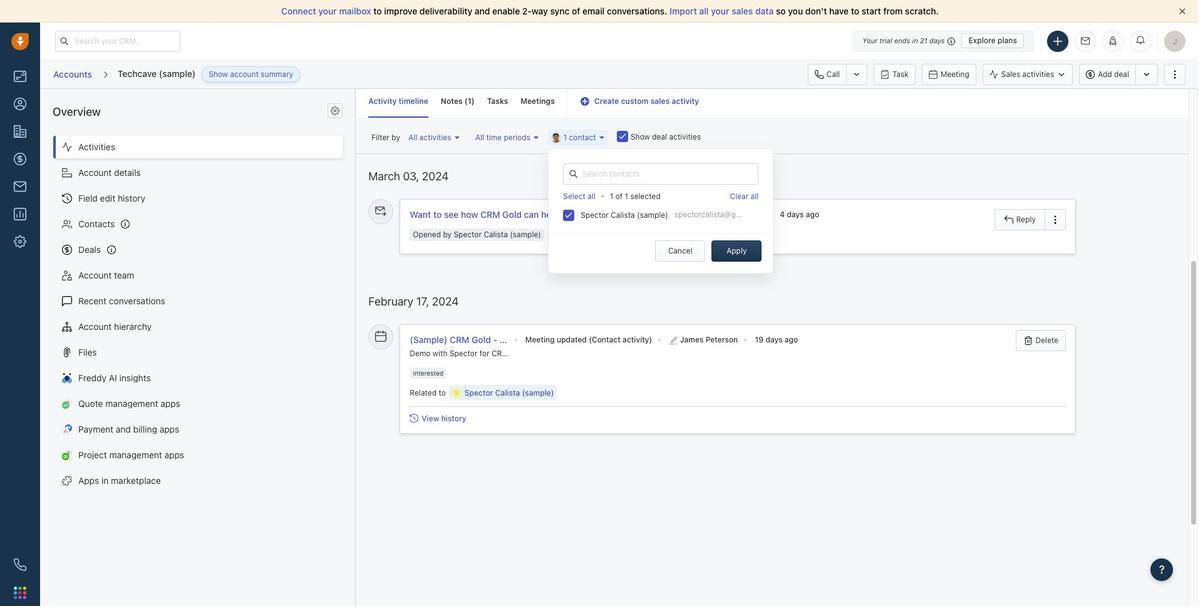 Task type: locate. For each thing, give the bounding box(es) containing it.
0 horizontal spatial meeting
[[526, 335, 555, 345]]

james
[[703, 210, 727, 219], [680, 335, 704, 345]]

demo
[[500, 334, 524, 345], [410, 349, 431, 358]]

3 account from the top
[[78, 321, 112, 332]]

2 vertical spatial apps
[[165, 449, 184, 460]]

gold left -
[[472, 334, 491, 345]]

all inside all activities link
[[409, 133, 418, 142]]

1 horizontal spatial ago
[[806, 210, 820, 219]]

1 vertical spatial history
[[441, 414, 466, 424]]

0 vertical spatial history
[[118, 193, 145, 203]]

by for opened
[[443, 230, 452, 240]]

you
[[788, 6, 803, 16], [561, 209, 576, 220]]

activities inside all activities link
[[420, 133, 451, 142]]

show down create custom sales activity link
[[631, 132, 650, 141]]

all activities link
[[406, 129, 463, 145]]

ago
[[806, 210, 820, 219], [785, 335, 798, 345]]

apply button
[[712, 240, 762, 262]]

want to see how crm gold can help you meet your sales goals?
[[410, 209, 673, 220]]

and left billing
[[116, 424, 131, 434]]

marketplace
[[111, 475, 161, 486]]

0 vertical spatial crm
[[481, 209, 500, 220]]

all for all time periods
[[475, 133, 484, 142]]

0 vertical spatial show
[[209, 69, 228, 79]]

meetings
[[521, 97, 555, 106]]

view history link
[[410, 414, 466, 424]]

select all link
[[563, 191, 596, 202]]

james peterson down clear
[[703, 210, 761, 219]]

2 vertical spatial account
[[78, 321, 112, 332]]

0 vertical spatial days
[[930, 36, 945, 44]]

freshworks switcher image
[[14, 587, 26, 599]]

2 horizontal spatial days
[[930, 36, 945, 44]]

2 horizontal spatial your
[[711, 6, 730, 16]]

1
[[468, 97, 472, 106], [564, 133, 567, 142], [610, 191, 614, 201], [625, 191, 628, 201]]

0 horizontal spatial deal
[[652, 132, 667, 141]]

all time periods button
[[472, 129, 542, 145]]

0 horizontal spatial activities
[[420, 133, 451, 142]]

data
[[756, 6, 774, 16]]

sales left activity
[[651, 97, 670, 106]]

0 vertical spatial management
[[105, 398, 158, 409]]

events
[[566, 230, 590, 240]]

ago right 19
[[785, 335, 798, 345]]

1 vertical spatial james
[[680, 335, 704, 345]]

1 vertical spatial management
[[109, 449, 162, 460]]

tasks
[[487, 97, 508, 106]]

delete button
[[1016, 330, 1067, 351]]

in left 21
[[913, 36, 918, 44]]

all
[[409, 133, 418, 142], [475, 133, 484, 142]]

2 vertical spatial days
[[766, 335, 783, 345]]

all left time
[[475, 133, 484, 142]]

demo right -
[[500, 334, 524, 345]]

1 horizontal spatial by
[[443, 230, 452, 240]]

of up spector calista (sample)
[[616, 191, 623, 201]]

meeting down explore
[[941, 69, 970, 79]]

0 vertical spatial sales
[[732, 6, 753, 16]]

gold down (sample) crm gold - demo meeting updated (contact activity)
[[511, 349, 527, 358]]

help
[[541, 209, 559, 220]]

in right apps
[[102, 475, 109, 486]]

0 vertical spatial you
[[788, 6, 803, 16]]

0 horizontal spatial and
[[116, 424, 131, 434]]

peterson
[[729, 210, 761, 219], [706, 335, 738, 345]]

conversations
[[109, 295, 165, 306]]

1 vertical spatial by
[[443, 230, 452, 240]]

you right the help
[[561, 209, 576, 220]]

accounts link
[[53, 64, 93, 84]]

1 account from the top
[[78, 167, 112, 178]]

explore
[[969, 36, 996, 45]]

0 vertical spatial and
[[475, 6, 490, 16]]

ends
[[895, 36, 911, 44]]

0 vertical spatial in
[[913, 36, 918, 44]]

0 vertical spatial deal
[[1115, 69, 1130, 79]]

0 horizontal spatial in
[[102, 475, 109, 486]]

ago for 19 days ago
[[785, 335, 798, 345]]

0 vertical spatial account
[[78, 167, 112, 178]]

1 horizontal spatial of
[[616, 191, 623, 201]]

to left start
[[851, 6, 860, 16]]

all inside all time periods button
[[475, 133, 484, 142]]

cancel
[[668, 246, 693, 255]]

0 vertical spatial demo
[[500, 334, 524, 345]]

activities down notes
[[420, 133, 451, 142]]

activity timeline
[[369, 97, 428, 106]]

1 horizontal spatial all
[[475, 133, 484, 142]]

add deal button
[[1080, 64, 1136, 85]]

account
[[230, 69, 259, 79]]

activities for sales activities
[[1023, 69, 1055, 79]]

your trial ends in 21 days
[[863, 36, 945, 44]]

by
[[392, 133, 400, 142], [443, 230, 452, 240]]

1 horizontal spatial meeting
[[941, 69, 970, 79]]

history right edit
[[118, 193, 145, 203]]

0 horizontal spatial history
[[118, 193, 145, 203]]

your
[[319, 6, 337, 16], [711, 6, 730, 16], [602, 209, 620, 220]]

2 vertical spatial crm
[[492, 349, 509, 358]]

gold for for
[[511, 349, 527, 358]]

all right clear
[[751, 191, 759, 201]]

1 horizontal spatial sales
[[651, 97, 670, 106]]

apps right billing
[[160, 424, 179, 434]]

0 vertical spatial ago
[[806, 210, 820, 219]]

1 vertical spatial peterson
[[706, 335, 738, 345]]

of right sync
[[572, 6, 580, 16]]

history right view
[[441, 414, 466, 424]]

4
[[780, 210, 785, 219]]

sales down 1 of 1 selected
[[623, 209, 644, 220]]

1 vertical spatial account
[[78, 270, 112, 280]]

deal inside button
[[1115, 69, 1130, 79]]

2-
[[522, 6, 532, 16]]

gold for how
[[503, 209, 522, 220]]

1 horizontal spatial activities
[[669, 132, 701, 141]]

apps up payment and billing apps
[[161, 398, 180, 409]]

account down activities
[[78, 167, 112, 178]]

1 vertical spatial days
[[787, 210, 804, 219]]

0 vertical spatial gold
[[503, 209, 522, 220]]

account
[[78, 167, 112, 178], [78, 270, 112, 280], [78, 321, 112, 332]]

1 contact
[[564, 133, 596, 142]]

all for select all
[[588, 191, 596, 201]]

0 vertical spatial apps
[[161, 398, 180, 409]]

1 vertical spatial crm
[[450, 334, 470, 345]]

meetings image
[[375, 331, 387, 342]]

gold
[[503, 209, 522, 220], [472, 334, 491, 345], [511, 349, 527, 358]]

2024 right the 03,
[[422, 170, 449, 183]]

meeting left updated
[[526, 335, 555, 345]]

peterson left 19
[[706, 335, 738, 345]]

1 vertical spatial demo
[[410, 349, 431, 358]]

0 horizontal spatial all
[[409, 133, 418, 142]]

calista down want to see how crm gold can help you meet your sales goals? link
[[484, 230, 508, 240]]

0 horizontal spatial all
[[588, 191, 596, 201]]

sales
[[1002, 69, 1021, 79]]

ago for 4 days ago
[[806, 210, 820, 219]]

2 vertical spatial calista
[[495, 388, 520, 398]]

deliverability
[[420, 6, 472, 16]]

+10
[[551, 230, 564, 240]]

management up marketplace
[[109, 449, 162, 460]]

0 horizontal spatial ago
[[785, 335, 798, 345]]

0 vertical spatial peterson
[[729, 210, 761, 219]]

meeting
[[941, 69, 970, 79], [526, 335, 555, 345]]

1 vertical spatial james peterson
[[680, 335, 738, 345]]

spector
[[581, 210, 609, 220], [454, 230, 482, 240], [450, 349, 478, 358], [465, 388, 493, 398]]

1 all from the left
[[409, 133, 418, 142]]

james peterson left 19
[[680, 335, 738, 345]]

1 vertical spatial deal
[[652, 132, 667, 141]]

show for show deal activities
[[631, 132, 650, 141]]

apps for quote management apps
[[161, 398, 180, 409]]

your right import
[[711, 6, 730, 16]]

want to see how crm gold can help you meet your sales goals? link
[[410, 209, 673, 220]]

2 horizontal spatial activities
[[1023, 69, 1055, 79]]

2 account from the top
[[78, 270, 112, 280]]

0 horizontal spatial by
[[392, 133, 400, 142]]

days right 19
[[766, 335, 783, 345]]

1 horizontal spatial show
[[631, 132, 650, 141]]

1 horizontal spatial all
[[700, 6, 709, 16]]

recent conversations
[[78, 295, 165, 306]]

0 vertical spatial 2024
[[422, 170, 449, 183]]

demo down (sample)
[[410, 349, 431, 358]]

spector down select all link
[[581, 210, 609, 220]]

by right filter
[[392, 133, 400, 142]]

1 inside dropdown button
[[564, 133, 567, 142]]

crm for how
[[481, 209, 500, 220]]

deal right "add"
[[1115, 69, 1130, 79]]

0 vertical spatial calista
[[611, 210, 635, 220]]

by right opened
[[443, 230, 452, 240]]

1 horizontal spatial demo
[[500, 334, 524, 345]]

contacts
[[78, 218, 115, 229]]

days right 21
[[930, 36, 945, 44]]

select all
[[563, 191, 596, 201]]

all for all activities
[[409, 133, 418, 142]]

gold left "can"
[[503, 209, 522, 220]]

activities for all activities
[[420, 133, 451, 142]]

2 horizontal spatial all
[[751, 191, 759, 201]]

apps down payment and billing apps
[[165, 449, 184, 460]]

management
[[105, 398, 158, 409], [109, 449, 162, 460]]

0 vertical spatial by
[[392, 133, 400, 142]]

account up recent
[[78, 270, 112, 280]]

so
[[776, 6, 786, 16]]

Search your CRM... text field
[[55, 30, 180, 52]]

account down recent
[[78, 321, 112, 332]]

time
[[486, 133, 502, 142]]

to left 'see'
[[434, 209, 442, 220]]

1 horizontal spatial in
[[913, 36, 918, 44]]

account details
[[78, 167, 141, 178]]

1 vertical spatial you
[[561, 209, 576, 220]]

clear all link
[[730, 191, 759, 202]]

deal
[[1115, 69, 1130, 79], [652, 132, 667, 141]]

project management apps
[[78, 449, 184, 460]]

techcave
[[118, 68, 157, 79]]

1 vertical spatial show
[[631, 132, 650, 141]]

1 horizontal spatial deal
[[1115, 69, 1130, 79]]

spector calista (sample)
[[581, 210, 668, 220]]

sales left data
[[732, 6, 753, 16]]

1 horizontal spatial you
[[788, 6, 803, 16]]

calista down 1 of 1 selected
[[611, 210, 635, 220]]

add
[[1098, 69, 1113, 79]]

1 vertical spatial ago
[[785, 335, 798, 345]]

03,
[[403, 170, 419, 183]]

activities right "sales"
[[1023, 69, 1055, 79]]

show for show account summary
[[209, 69, 228, 79]]

2024 right 17,
[[432, 295, 459, 308]]

)
[[472, 97, 475, 106]]

all right select
[[588, 191, 596, 201]]

your left 'mailbox'
[[319, 6, 337, 16]]

conversations.
[[607, 6, 668, 16]]

meeting inside (sample) crm gold - demo meeting updated (contact activity)
[[526, 335, 555, 345]]

emails image
[[375, 205, 387, 217]]

call link
[[808, 64, 846, 85]]

days for 19 days ago
[[766, 335, 783, 345]]

0 vertical spatial of
[[572, 6, 580, 16]]

1 horizontal spatial and
[[475, 6, 490, 16]]

freddy ai insights
[[78, 372, 151, 383]]

crm right how
[[481, 209, 500, 220]]

2 all from the left
[[475, 133, 484, 142]]

1 horizontal spatial history
[[441, 414, 466, 424]]

days right 4
[[787, 210, 804, 219]]

1 vertical spatial meeting
[[526, 335, 555, 345]]

edit
[[100, 193, 115, 203]]

opened by spector calista (sample)
[[413, 230, 541, 240]]

ago right 4
[[806, 210, 820, 219]]

2 vertical spatial gold
[[511, 349, 527, 358]]

0 horizontal spatial days
[[766, 335, 783, 345]]

0 horizontal spatial of
[[572, 6, 580, 16]]

timeline
[[399, 97, 428, 106]]

overview
[[53, 105, 101, 118]]

deal up search contacts text box
[[652, 132, 667, 141]]

1 vertical spatial 2024
[[432, 295, 459, 308]]

phone element
[[8, 553, 33, 578]]

view
[[422, 414, 439, 424]]

1 horizontal spatial days
[[787, 210, 804, 219]]

0 horizontal spatial you
[[561, 209, 576, 220]]

2 vertical spatial sales
[[623, 209, 644, 220]]

peterson down clear all link
[[729, 210, 761, 219]]

cancel button
[[656, 240, 706, 262]]

2 horizontal spatial sales
[[732, 6, 753, 16]]

all right import
[[700, 6, 709, 16]]

your right meet
[[602, 209, 620, 220]]

connect
[[281, 6, 316, 16]]

management up payment and billing apps
[[105, 398, 158, 409]]

explore plans
[[969, 36, 1017, 45]]

you right so
[[788, 6, 803, 16]]

activity
[[672, 97, 699, 106]]

crm up the demo with spector for crm gold
[[450, 334, 470, 345]]

0 horizontal spatial your
[[319, 6, 337, 16]]

of
[[572, 6, 580, 16], [616, 191, 623, 201]]

all right filter by
[[409, 133, 418, 142]]

19 days ago
[[755, 335, 798, 345]]

crm down -
[[492, 349, 509, 358]]

calista right the s
[[495, 388, 520, 398]]

account for account team
[[78, 270, 112, 280]]

1 vertical spatial and
[[116, 424, 131, 434]]

show left account
[[209, 69, 228, 79]]

0 vertical spatial meeting
[[941, 69, 970, 79]]

0 horizontal spatial show
[[209, 69, 228, 79]]

and left enable
[[475, 6, 490, 16]]

activities down activity
[[669, 132, 701, 141]]

apps in marketplace
[[78, 475, 161, 486]]



Task type: describe. For each thing, give the bounding box(es) containing it.
account for account hierarchy
[[78, 321, 112, 332]]

quote management apps
[[78, 398, 180, 409]]

see
[[444, 209, 459, 220]]

1 vertical spatial sales
[[651, 97, 670, 106]]

mng settings image
[[331, 106, 340, 115]]

selected
[[631, 191, 661, 201]]

clear
[[730, 191, 749, 201]]

account team
[[78, 270, 134, 280]]

deal for add
[[1115, 69, 1130, 79]]

meeting button
[[922, 64, 977, 85]]

connect your mailbox to improve deliverability and enable 2-way sync of email conversations. import all your sales data so you don't have to start from scratch.
[[281, 6, 939, 16]]

explore plans link
[[962, 33, 1024, 48]]

goals?
[[646, 209, 673, 220]]

payment and billing apps
[[78, 424, 179, 434]]

how
[[461, 209, 478, 220]]

billing
[[133, 424, 157, 434]]

phone image
[[14, 559, 26, 571]]

management for quote
[[105, 398, 158, 409]]

field edit history
[[78, 193, 145, 203]]

to right 'mailbox'
[[374, 6, 382, 16]]

all activities
[[409, 133, 451, 142]]

can
[[524, 209, 539, 220]]

interested
[[413, 370, 444, 377]]

(sample) crm gold - demo meeting updated (contact activity)
[[410, 334, 652, 345]]

meeting inside meeting button
[[941, 69, 970, 79]]

19
[[755, 335, 764, 345]]

1 vertical spatial gold
[[472, 334, 491, 345]]

1 of 1 selected
[[610, 191, 661, 201]]

select
[[563, 191, 586, 201]]

plans
[[998, 36, 1017, 45]]

(sample) down selected
[[637, 210, 668, 220]]

sync
[[550, 6, 570, 16]]

21
[[920, 36, 928, 44]]

accounts
[[53, 69, 92, 79]]

account for account details
[[78, 167, 112, 178]]

your
[[863, 36, 878, 44]]

project
[[78, 449, 107, 460]]

+10 events
[[551, 230, 590, 240]]

1 vertical spatial apps
[[160, 424, 179, 434]]

1 contact button
[[548, 129, 608, 145]]

2024 for february 17, 2024
[[432, 295, 459, 308]]

(sample)
[[410, 334, 448, 345]]

account hierarchy
[[78, 321, 152, 332]]

s
[[455, 389, 459, 396]]

contact
[[569, 133, 596, 142]]

apps
[[78, 475, 99, 486]]

to left the s
[[439, 388, 446, 398]]

spector down (sample) crm gold - demo link
[[450, 349, 478, 358]]

clear all
[[730, 191, 759, 201]]

import
[[670, 6, 697, 16]]

quote
[[78, 398, 103, 409]]

(sample) crm gold - demo link
[[410, 334, 524, 345]]

ai
[[109, 372, 117, 383]]

4 days ago
[[780, 210, 820, 219]]

activity
[[369, 97, 397, 106]]

call
[[827, 69, 840, 79]]

activities
[[78, 141, 115, 152]]

(sample) down (sample) crm gold - demo meeting updated (contact activity)
[[522, 388, 554, 398]]

apps for project management apps
[[165, 449, 184, 460]]

(
[[465, 97, 468, 106]]

task
[[893, 69, 909, 79]]

files
[[78, 347, 97, 357]]

(sample) down "can"
[[510, 230, 541, 240]]

filter by
[[372, 133, 400, 142]]

techcave (sample)
[[118, 68, 196, 79]]

show deal activities
[[631, 132, 701, 141]]

scratch.
[[905, 6, 939, 16]]

spector down how
[[454, 230, 482, 240]]

all for clear all
[[751, 191, 759, 201]]

for
[[480, 349, 490, 358]]

don't
[[806, 6, 827, 16]]

february
[[369, 295, 414, 308]]

by for filter
[[392, 133, 400, 142]]

management for project
[[109, 449, 162, 460]]

17,
[[416, 295, 429, 308]]

march 03, 2024
[[369, 170, 449, 183]]

add deal
[[1098, 69, 1130, 79]]

spector right the s
[[465, 388, 493, 398]]

hierarchy
[[114, 321, 152, 332]]

close image
[[1180, 8, 1186, 14]]

from
[[884, 6, 903, 16]]

spector calista (sample) link
[[465, 388, 554, 398]]

0 horizontal spatial demo
[[410, 349, 431, 358]]

notes ( 1 )
[[441, 97, 475, 106]]

0 vertical spatial james
[[703, 210, 727, 219]]

all time periods
[[475, 133, 531, 142]]

freddy
[[78, 372, 107, 383]]

deal for show
[[652, 132, 667, 141]]

days for 4 days ago
[[787, 210, 804, 219]]

view history
[[422, 414, 466, 424]]

Search contacts text field
[[563, 163, 759, 185]]

1 horizontal spatial your
[[602, 209, 620, 220]]

1 vertical spatial of
[[616, 191, 623, 201]]

mailbox
[[339, 6, 371, 16]]

related to
[[410, 388, 446, 398]]

reply button
[[995, 209, 1045, 230]]

(sample) right 'techcave'
[[159, 68, 196, 79]]

s button
[[451, 385, 462, 400]]

february 17, 2024
[[369, 295, 459, 308]]

crm for for
[[492, 349, 509, 358]]

(contact
[[589, 335, 621, 345]]

payment
[[78, 424, 113, 434]]

periods
[[504, 133, 531, 142]]

with
[[433, 349, 448, 358]]

1 vertical spatial in
[[102, 475, 109, 486]]

want
[[410, 209, 431, 220]]

0 vertical spatial james peterson
[[703, 210, 761, 219]]

2024 for march 03, 2024
[[422, 170, 449, 183]]

1 vertical spatial calista
[[484, 230, 508, 240]]

enable
[[493, 6, 520, 16]]

deals
[[78, 244, 101, 255]]

recent
[[78, 295, 107, 306]]

-
[[493, 334, 498, 345]]

create
[[595, 97, 619, 106]]

activity)
[[623, 335, 652, 345]]

0 horizontal spatial sales
[[623, 209, 644, 220]]



Task type: vqa. For each thing, say whether or not it's contained in the screenshot.
the top information
no



